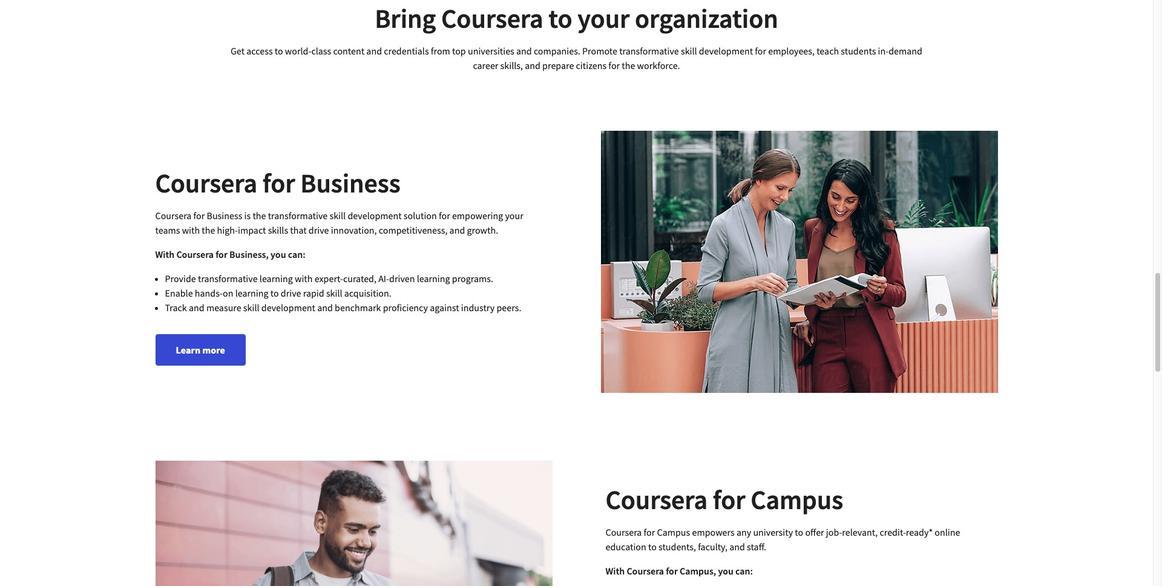 Task type: describe. For each thing, give the bounding box(es) containing it.
to left students,
[[648, 541, 657, 553]]

driven
[[389, 273, 415, 285]]

0 horizontal spatial the
[[202, 224, 215, 236]]

universities
[[468, 45, 515, 57]]

with inside the coursera for business is the transformative skill development solution for empowering your teams with the high-impact skills that drive innovation, competitiveness, and growth.
[[182, 224, 200, 236]]

get access to world-class content and credentials from top universities and companies. promote transformative skill development for employees, teach students in-demand career skills, and prepare citizens for the workforce.
[[231, 45, 923, 72]]

innovation,
[[331, 224, 377, 236]]

with for coursera for business
[[155, 248, 174, 260]]

and down rapid
[[317, 302, 333, 314]]

curated,
[[343, 273, 377, 285]]

business for coursera for business
[[300, 167, 401, 200]]

coursera up high-
[[155, 167, 257, 200]]

peers.
[[497, 302, 522, 314]]

for left the is
[[193, 210, 205, 222]]

job-
[[826, 526, 842, 538]]

rapid
[[303, 287, 324, 299]]

credentials
[[384, 45, 429, 57]]

that
[[290, 224, 307, 236]]

transformative inside provide transformative learning with expert-curated, ai-driven learning programs. enable hands-on learning to drive rapid skill acquisition. track and measure skill development and benchmark proficiency against industry peers.
[[198, 273, 258, 285]]

coursera inside "coursera for campus empowers any university to offer job-relevant, credit-ready* online education to students, faculty, and staff."
[[606, 526, 642, 538]]

learning right on
[[235, 287, 269, 299]]

organization
[[635, 2, 778, 35]]

content
[[333, 45, 365, 57]]

coursera for campus image
[[155, 461, 552, 586]]

enable
[[165, 287, 193, 299]]

you for campus
[[718, 565, 734, 577]]

students
[[841, 45, 876, 57]]

campus,
[[680, 565, 716, 577]]

promote
[[582, 45, 618, 57]]

companies.
[[534, 45, 581, 57]]

learn more button
[[155, 334, 246, 366]]

learning down business,
[[260, 273, 293, 285]]

coursera up universities
[[441, 2, 543, 35]]

to inside get access to world-class content and credentials from top universities and companies. promote transformative skill development for employees, teach students in-demand career skills, and prepare citizens for the workforce.
[[275, 45, 283, 57]]

workforce.
[[637, 59, 680, 72]]

for inside "coursera for campus empowers any university to offer job-relevant, credit-ready* online education to students, faculty, and staff."
[[644, 526, 655, 538]]

to up companies.
[[549, 2, 572, 35]]

any
[[737, 526, 751, 538]]

can: for business
[[288, 248, 306, 260]]

benchmark
[[335, 302, 381, 314]]

track
[[165, 302, 187, 314]]

relevant,
[[842, 526, 878, 538]]

growth.
[[467, 224, 498, 236]]

against
[[430, 302, 459, 314]]

coursera for business is the transformative skill development solution for empowering your teams with the high-impact skills that drive innovation, competitiveness, and growth.
[[155, 210, 524, 236]]

for up any
[[713, 483, 746, 516]]

with coursera for business, you can:
[[155, 248, 306, 260]]

ai-
[[378, 273, 389, 285]]

coursera up provide
[[176, 248, 214, 260]]

career
[[473, 59, 499, 72]]

you for business
[[271, 248, 286, 260]]

coursera inside the coursera for business is the transformative skill development solution for empowering your teams with the high-impact skills that drive innovation, competitiveness, and growth.
[[155, 210, 192, 222]]

skill inside the coursera for business is the transformative skill development solution for empowering your teams with the high-impact skills that drive innovation, competitiveness, and growth.
[[330, 210, 346, 222]]

transformative inside get access to world-class content and credentials from top universities and companies. promote transformative skill development for employees, teach students in-demand career skills, and prepare citizens for the workforce.
[[619, 45, 679, 57]]

high-
[[217, 224, 238, 236]]

for down students,
[[666, 565, 678, 577]]

with coursera for campus, you can:
[[606, 565, 753, 577]]

business,
[[229, 248, 269, 260]]

learn
[[176, 344, 200, 356]]

coursera up students,
[[606, 483, 708, 516]]

for down high-
[[216, 248, 228, 260]]

impact
[[238, 224, 266, 236]]

skill inside get access to world-class content and credentials from top universities and companies. promote transformative skill development for employees, teach students in-demand career skills, and prepare citizens for the workforce.
[[681, 45, 697, 57]]

acquisition.
[[344, 287, 392, 299]]

competitiveness,
[[379, 224, 448, 236]]

can: for campus
[[736, 565, 753, 577]]

and right skills,
[[525, 59, 541, 72]]



Task type: vqa. For each thing, say whether or not it's contained in the screenshot.
also
no



Task type: locate. For each thing, give the bounding box(es) containing it.
skill right measure
[[243, 302, 259, 314]]

0 vertical spatial transformative
[[619, 45, 679, 57]]

the
[[622, 59, 635, 72], [253, 210, 266, 222], [202, 224, 215, 236]]

access
[[247, 45, 273, 57]]

is
[[244, 210, 251, 222]]

1 vertical spatial with
[[606, 565, 625, 577]]

the inside get access to world-class content and credentials from top universities and companies. promote transformative skill development for employees, teach students in-demand career skills, and prepare citizens for the workforce.
[[622, 59, 635, 72]]

provide transformative learning with expert-curated, ai-driven learning programs. enable hands-on learning to drive rapid skill acquisition. track and measure skill development and benchmark proficiency against industry peers.
[[165, 273, 522, 314]]

0 vertical spatial you
[[271, 248, 286, 260]]

2 horizontal spatial the
[[622, 59, 635, 72]]

with down education
[[606, 565, 625, 577]]

skill down expert-
[[326, 287, 342, 299]]

1 vertical spatial you
[[718, 565, 734, 577]]

you
[[271, 248, 286, 260], [718, 565, 734, 577]]

solution
[[404, 210, 437, 222]]

online
[[935, 526, 960, 538]]

your right empowering
[[505, 210, 524, 222]]

for down promote
[[609, 59, 620, 72]]

drive left rapid
[[281, 287, 301, 299]]

transformative up on
[[198, 273, 258, 285]]

for left employees,
[[755, 45, 767, 57]]

transformative up workforce.
[[619, 45, 679, 57]]

1 horizontal spatial the
[[253, 210, 266, 222]]

0 horizontal spatial with
[[182, 224, 200, 236]]

0 vertical spatial with
[[155, 248, 174, 260]]

can: down staff.
[[736, 565, 753, 577]]

coursera for business image
[[601, 131, 998, 393]]

1 vertical spatial transformative
[[268, 210, 328, 222]]

expert-
[[315, 273, 343, 285]]

demand
[[889, 45, 923, 57]]

staff.
[[747, 541, 767, 553]]

drive
[[309, 224, 329, 236], [281, 287, 301, 299]]

1 horizontal spatial with
[[606, 565, 625, 577]]

0 horizontal spatial transformative
[[198, 273, 258, 285]]

development
[[699, 45, 753, 57], [348, 210, 402, 222], [261, 302, 315, 314]]

transformative
[[619, 45, 679, 57], [268, 210, 328, 222], [198, 273, 258, 285]]

campus inside "coursera for campus empowers any university to offer job-relevant, credit-ready* online education to students, faculty, and staff."
[[657, 526, 690, 538]]

campus for coursera for campus
[[751, 483, 843, 516]]

business for coursera for business is the transformative skill development solution for empowering your teams with the high-impact skills that drive innovation, competitiveness, and growth.
[[207, 210, 242, 222]]

2 vertical spatial development
[[261, 302, 315, 314]]

class
[[311, 45, 331, 57]]

business
[[300, 167, 401, 200], [207, 210, 242, 222]]

business inside the coursera for business is the transformative skill development solution for empowering your teams with the high-impact skills that drive innovation, competitiveness, and growth.
[[207, 210, 242, 222]]

1 horizontal spatial campus
[[751, 483, 843, 516]]

students,
[[659, 541, 696, 553]]

campus up offer
[[751, 483, 843, 516]]

1 vertical spatial development
[[348, 210, 402, 222]]

campus up students,
[[657, 526, 690, 538]]

and down empowering
[[450, 224, 465, 236]]

0 horizontal spatial can:
[[288, 248, 306, 260]]

can: down that
[[288, 248, 306, 260]]

development down rapid
[[261, 302, 315, 314]]

proficiency
[[383, 302, 428, 314]]

education
[[606, 541, 646, 553]]

0 vertical spatial your
[[578, 2, 630, 35]]

world-
[[285, 45, 311, 57]]

transformative up that
[[268, 210, 328, 222]]

industry
[[461, 302, 495, 314]]

to right 'access'
[[275, 45, 283, 57]]

0 vertical spatial can:
[[288, 248, 306, 260]]

employees,
[[768, 45, 815, 57]]

with
[[182, 224, 200, 236], [295, 273, 313, 285]]

1 horizontal spatial your
[[578, 2, 630, 35]]

in-
[[878, 45, 889, 57]]

0 vertical spatial drive
[[309, 224, 329, 236]]

learn more
[[176, 344, 225, 356]]

offer
[[805, 526, 824, 538]]

for up 'skills'
[[263, 167, 295, 200]]

get
[[231, 45, 245, 57]]

and inside the coursera for business is the transformative skill development solution for empowering your teams with the high-impact skills that drive innovation, competitiveness, and growth.
[[450, 224, 465, 236]]

0 horizontal spatial with
[[155, 248, 174, 260]]

2 vertical spatial transformative
[[198, 273, 258, 285]]

coursera
[[441, 2, 543, 35], [155, 167, 257, 200], [155, 210, 192, 222], [176, 248, 214, 260], [606, 483, 708, 516], [606, 526, 642, 538], [627, 565, 664, 577]]

provide
[[165, 273, 196, 285]]

empowers
[[692, 526, 735, 538]]

1 vertical spatial the
[[253, 210, 266, 222]]

citizens
[[576, 59, 607, 72]]

hands-
[[195, 287, 223, 299]]

learn more link
[[155, 334, 246, 366]]

1 horizontal spatial transformative
[[268, 210, 328, 222]]

campus for coursera for campus empowers any university to offer job-relevant, credit-ready* online education to students, faculty, and staff.
[[657, 526, 690, 538]]

0 horizontal spatial your
[[505, 210, 524, 222]]

the left high-
[[202, 224, 215, 236]]

1 horizontal spatial with
[[295, 273, 313, 285]]

bring
[[375, 2, 436, 35]]

with up rapid
[[295, 273, 313, 285]]

with down teams
[[155, 248, 174, 260]]

2 horizontal spatial transformative
[[619, 45, 679, 57]]

empowering
[[452, 210, 503, 222]]

1 vertical spatial business
[[207, 210, 242, 222]]

1 horizontal spatial development
[[348, 210, 402, 222]]

ready*
[[906, 526, 933, 538]]

skill down organization at right top
[[681, 45, 697, 57]]

skills
[[268, 224, 288, 236]]

1 vertical spatial with
[[295, 273, 313, 285]]

1 horizontal spatial business
[[300, 167, 401, 200]]

coursera for campus
[[606, 483, 843, 516]]

1 horizontal spatial can:
[[736, 565, 753, 577]]

and down any
[[730, 541, 745, 553]]

and down hands-
[[189, 302, 204, 314]]

0 horizontal spatial business
[[207, 210, 242, 222]]

skills,
[[500, 59, 523, 72]]

your
[[578, 2, 630, 35], [505, 210, 524, 222]]

development up innovation,
[[348, 210, 402, 222]]

faculty,
[[698, 541, 728, 553]]

2 horizontal spatial development
[[699, 45, 753, 57]]

coursera down education
[[627, 565, 664, 577]]

development inside the coursera for business is the transformative skill development solution for empowering your teams with the high-impact skills that drive innovation, competitiveness, and growth.
[[348, 210, 402, 222]]

1 vertical spatial campus
[[657, 526, 690, 538]]

teams
[[155, 224, 180, 236]]

your inside the coursera for business is the transformative skill development solution for empowering your teams with the high-impact skills that drive innovation, competitiveness, and growth.
[[505, 210, 524, 222]]

0 vertical spatial with
[[182, 224, 200, 236]]

to left rapid
[[270, 287, 279, 299]]

drive inside provide transformative learning with expert-curated, ai-driven learning programs. enable hands-on learning to drive rapid skill acquisition. track and measure skill development and benchmark proficiency against industry peers.
[[281, 287, 301, 299]]

learning
[[260, 273, 293, 285], [417, 273, 450, 285], [235, 287, 269, 299]]

for up education
[[644, 526, 655, 538]]

drive inside the coursera for business is the transformative skill development solution for empowering your teams with the high-impact skills that drive innovation, competitiveness, and growth.
[[309, 224, 329, 236]]

to left offer
[[795, 526, 804, 538]]

1 vertical spatial drive
[[281, 287, 301, 299]]

with
[[155, 248, 174, 260], [606, 565, 625, 577]]

business up the coursera for business is the transformative skill development solution for empowering your teams with the high-impact skills that drive innovation, competitiveness, and growth.
[[300, 167, 401, 200]]

business up high-
[[207, 210, 242, 222]]

coursera up education
[[606, 526, 642, 538]]

2 vertical spatial the
[[202, 224, 215, 236]]

skill up innovation,
[[330, 210, 346, 222]]

and
[[366, 45, 382, 57], [516, 45, 532, 57], [525, 59, 541, 72], [450, 224, 465, 236], [189, 302, 204, 314], [317, 302, 333, 314], [730, 541, 745, 553]]

0 horizontal spatial development
[[261, 302, 315, 314]]

you down 'skills'
[[271, 248, 286, 260]]

teach
[[817, 45, 839, 57]]

0 horizontal spatial campus
[[657, 526, 690, 538]]

0 horizontal spatial you
[[271, 248, 286, 260]]

development inside get access to world-class content and credentials from top universities and companies. promote transformative skill development for employees, teach students in-demand career skills, and prepare citizens for the workforce.
[[699, 45, 753, 57]]

coursera for campus empowers any university to offer job-relevant, credit-ready* online education to students, faculty, and staff.
[[606, 526, 960, 553]]

1 vertical spatial can:
[[736, 565, 753, 577]]

programs.
[[452, 273, 493, 285]]

development inside provide transformative learning with expert-curated, ai-driven learning programs. enable hands-on learning to drive rapid skill acquisition. track and measure skill development and benchmark proficiency against industry peers.
[[261, 302, 315, 314]]

university
[[753, 526, 793, 538]]

campus
[[751, 483, 843, 516], [657, 526, 690, 538]]

and inside "coursera for campus empowers any university to offer job-relevant, credit-ready* online education to students, faculty, and staff."
[[730, 541, 745, 553]]

1 horizontal spatial you
[[718, 565, 734, 577]]

for right solution
[[439, 210, 450, 222]]

more
[[202, 344, 225, 356]]

1 vertical spatial your
[[505, 210, 524, 222]]

with inside provide transformative learning with expert-curated, ai-driven learning programs. enable hands-on learning to drive rapid skill acquisition. track and measure skill development and benchmark proficiency against industry peers.
[[295, 273, 313, 285]]

skill
[[681, 45, 697, 57], [330, 210, 346, 222], [326, 287, 342, 299], [243, 302, 259, 314]]

from
[[431, 45, 450, 57]]

learning up against
[[417, 273, 450, 285]]

top
[[452, 45, 466, 57]]

with for coursera for campus
[[606, 565, 625, 577]]

drive right that
[[309, 224, 329, 236]]

on
[[223, 287, 233, 299]]

with right teams
[[182, 224, 200, 236]]

0 vertical spatial business
[[300, 167, 401, 200]]

and up skills,
[[516, 45, 532, 57]]

0 vertical spatial the
[[622, 59, 635, 72]]

for
[[755, 45, 767, 57], [609, 59, 620, 72], [263, 167, 295, 200], [193, 210, 205, 222], [439, 210, 450, 222], [216, 248, 228, 260], [713, 483, 746, 516], [644, 526, 655, 538], [666, 565, 678, 577]]

development down organization at right top
[[699, 45, 753, 57]]

you down faculty,
[[718, 565, 734, 577]]

transformative inside the coursera for business is the transformative skill development solution for empowering your teams with the high-impact skills that drive innovation, competitiveness, and growth.
[[268, 210, 328, 222]]

bring coursera to your organization
[[375, 2, 778, 35]]

measure
[[206, 302, 241, 314]]

can:
[[288, 248, 306, 260], [736, 565, 753, 577]]

to
[[549, 2, 572, 35], [275, 45, 283, 57], [270, 287, 279, 299], [795, 526, 804, 538], [648, 541, 657, 553]]

the right the is
[[253, 210, 266, 222]]

and right content
[[366, 45, 382, 57]]

0 horizontal spatial drive
[[281, 287, 301, 299]]

to inside provide transformative learning with expert-curated, ai-driven learning programs. enable hands-on learning to drive rapid skill acquisition. track and measure skill development and benchmark proficiency against industry peers.
[[270, 287, 279, 299]]

1 horizontal spatial drive
[[309, 224, 329, 236]]

credit-
[[880, 526, 906, 538]]

prepare
[[543, 59, 574, 72]]

coursera up teams
[[155, 210, 192, 222]]

0 vertical spatial campus
[[751, 483, 843, 516]]

the left workforce.
[[622, 59, 635, 72]]

0 vertical spatial development
[[699, 45, 753, 57]]

coursera for business
[[155, 167, 401, 200]]

your up promote
[[578, 2, 630, 35]]



